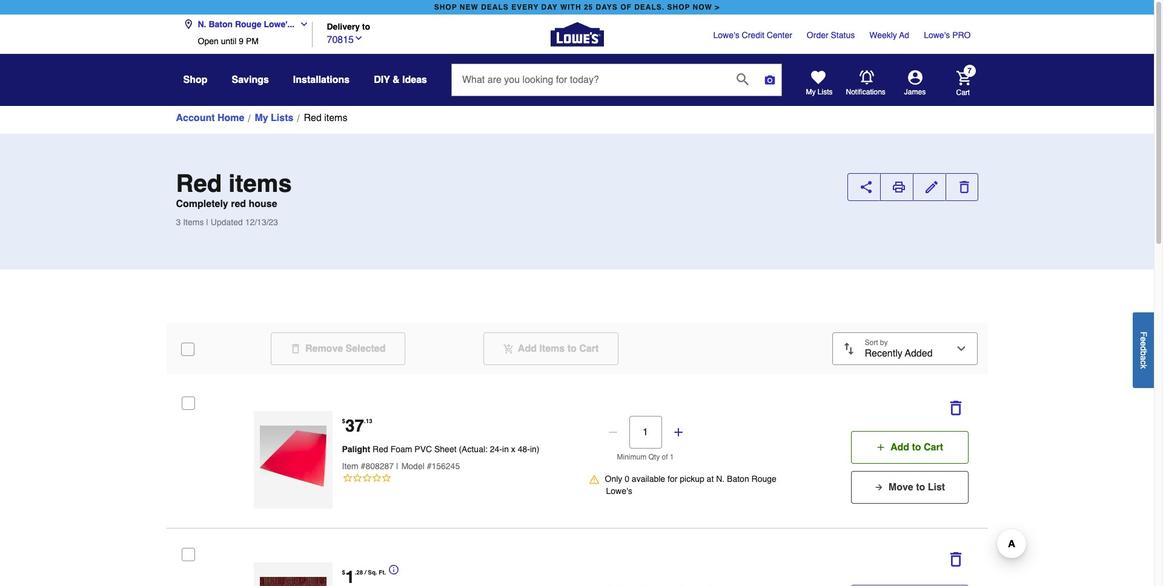 Task type: vqa. For each thing, say whether or not it's contained in the screenshot.
Products
no



Task type: describe. For each thing, give the bounding box(es) containing it.
2 vertical spatial cart
[[924, 442, 943, 453]]

2 shop from the left
[[667, 3, 690, 12]]

exclusive image for item # 808287 | model # 156245
[[260, 426, 326, 492]]

shop new deals every day with 25 days of deals. shop now >
[[434, 3, 720, 12]]

lowe's home improvement notification center image
[[859, 70, 874, 85]]

70815 button
[[327, 31, 364, 47]]

/
[[365, 569, 366, 576]]

palight red foam pvc sheet (actual: 24-in x 48-in)
[[342, 445, 540, 455]]

0
[[625, 474, 629, 484]]

0 horizontal spatial chevron down image
[[295, 19, 309, 29]]

rouge for n. baton rouge lowe's
[[752, 474, 777, 484]]

selected
[[346, 344, 386, 354]]

new
[[460, 3, 479, 12]]

2 horizontal spatial cart
[[956, 88, 970, 97]]

remove selected button
[[271, 333, 406, 365]]

red items button
[[304, 111, 347, 125]]

camera image
[[764, 74, 776, 86]]

installations
[[293, 75, 350, 85]]

lowe's home improvement lists image
[[811, 70, 826, 85]]

in)
[[530, 445, 540, 455]]

pro
[[953, 30, 971, 40]]

Search Query text field
[[452, 64, 727, 96]]

print image
[[893, 181, 905, 193]]

delivery
[[327, 22, 360, 31]]

home
[[217, 113, 244, 124]]

notifications
[[846, 88, 886, 96]]

cart inside button
[[579, 344, 599, 354]]

qty
[[649, 453, 660, 462]]

list
[[928, 482, 945, 493]]

(actual:
[[459, 445, 488, 455]]

to for move
[[916, 482, 925, 493]]

remove
[[305, 344, 343, 354]]

chevron down image inside 70815 'button'
[[354, 33, 364, 43]]

156245
[[432, 462, 460, 472]]

for
[[668, 474, 678, 484]]

add for add items to cart
[[518, 344, 537, 354]]

3 items | updated 12/13/23
[[176, 218, 278, 227]]

. 28 / sq. ft.
[[355, 569, 386, 576]]

to for delivery
[[362, 22, 370, 31]]

25
[[584, 3, 593, 12]]

my lists inside red items main content
[[255, 113, 294, 124]]

account home
[[176, 113, 244, 124]]

lowe's pro link
[[924, 29, 971, 41]]

until
[[221, 36, 236, 46]]

weekly
[[870, 30, 897, 40]]

shop button
[[183, 69, 208, 91]]

ideas
[[402, 75, 427, 85]]

day
[[541, 3, 558, 12]]

deals
[[481, 3, 509, 12]]

minimum qty of 1
[[617, 453, 674, 462]]

account home link
[[176, 111, 244, 125]]

items for 3
[[183, 218, 204, 227]]

n. baton rouge lowe'...
[[198, 19, 295, 29]]

deals.
[[634, 3, 665, 12]]

f e e d b a c k
[[1139, 332, 1149, 369]]

move to list
[[889, 482, 945, 493]]

add for add to cart
[[891, 442, 909, 453]]

red for red items completely red house
[[176, 170, 222, 198]]

item
[[342, 462, 359, 472]]

0 horizontal spatial .
[[355, 569, 356, 576]]

red for red items
[[304, 113, 322, 124]]

search image
[[737, 73, 749, 85]]

to for add
[[912, 442, 921, 453]]

f
[[1139, 332, 1149, 337]]

items for red items completely red house
[[229, 170, 292, 198]]

shop new deals every day with 25 days of deals. shop now > link
[[432, 0, 722, 15]]

9
[[239, 36, 244, 46]]

diy & ideas button
[[374, 69, 427, 91]]

ad
[[899, 30, 910, 40]]

add items to cart
[[518, 344, 599, 354]]

.28 per square feet element
[[355, 569, 386, 576]]

of
[[662, 453, 668, 462]]

$ for $ 37 . 13
[[342, 417, 345, 425]]

n. for n. baton rouge lowe's
[[716, 474, 725, 484]]

plus image
[[672, 427, 684, 439]]

1 horizontal spatial my lists
[[806, 88, 833, 96]]

james button
[[886, 70, 944, 97]]

24-
[[490, 445, 502, 455]]

lowe'...
[[264, 19, 295, 29]]

pvc
[[415, 445, 432, 455]]

minimum
[[617, 453, 647, 462]]

12/13/23
[[245, 218, 278, 227]]

cart add image
[[503, 344, 513, 354]]

f e e d b a c k button
[[1133, 312, 1154, 388]]

shop
[[183, 75, 208, 85]]

location image
[[183, 19, 193, 29]]

c
[[1139, 360, 1149, 365]]

1
[[670, 453, 674, 462]]

1 # from the left
[[361, 462, 366, 472]]

james
[[904, 88, 926, 96]]

item # 808287 | model # 156245
[[342, 462, 460, 472]]

red
[[231, 199, 246, 210]]

lowe's pro
[[924, 30, 971, 40]]

0 vertical spatial |
[[206, 218, 208, 227]]

lowe's credit center link
[[713, 29, 792, 41]]

pickup
[[680, 474, 704, 484]]

share image
[[860, 181, 872, 193]]

Stepper number input field with increment and decrement buttons number field
[[629, 416, 662, 449]]

red items
[[304, 113, 347, 124]]



Task type: locate. For each thing, give the bounding box(es) containing it.
my right the home
[[255, 113, 268, 124]]

move to list button
[[851, 471, 968, 504], [851, 471, 968, 504]]

# right model
[[427, 462, 432, 472]]

delivery to
[[327, 22, 370, 31]]

order status
[[807, 30, 855, 40]]

| left model
[[396, 462, 398, 472]]

items inside button
[[539, 344, 565, 354]]

red inside 'red items completely red house'
[[176, 170, 222, 198]]

installations button
[[293, 69, 350, 91]]

0 vertical spatial items
[[324, 113, 347, 124]]

savings
[[232, 75, 269, 85]]

0 horizontal spatial shop
[[434, 3, 457, 12]]

add right plus icon
[[891, 442, 909, 453]]

lowe's down "only"
[[606, 487, 632, 496]]

0 vertical spatial add
[[518, 344, 537, 354]]

1 vertical spatial n.
[[716, 474, 725, 484]]

baton inside n. baton rouge lowe's
[[727, 474, 749, 484]]

with
[[560, 3, 581, 12]]

items down installations button
[[324, 113, 347, 124]]

lowe's for lowe's pro
[[924, 30, 950, 40]]

n. for n. baton rouge lowe'...
[[198, 19, 206, 29]]

lists inside red items main content
[[271, 113, 294, 124]]

2 exclusive image from the top
[[260, 577, 326, 586]]

red up 808287
[[373, 445, 388, 455]]

1 horizontal spatial cart
[[924, 442, 943, 453]]

savings button
[[232, 69, 269, 91]]

arrow right image
[[874, 483, 884, 493]]

e
[[1139, 337, 1149, 342], [1139, 342, 1149, 346]]

red items main content
[[0, 106, 1154, 586]]

1 vertical spatial cart
[[579, 344, 599, 354]]

0 vertical spatial my lists
[[806, 88, 833, 96]]

only
[[605, 474, 622, 484]]

>
[[715, 3, 720, 12]]

only 0 available for pickup at
[[605, 474, 716, 484]]

0 vertical spatial baton
[[209, 19, 233, 29]]

center
[[767, 30, 792, 40]]

lowe's inside "link"
[[713, 30, 740, 40]]

palight red foam pvc sheet (actual: 24-in x 48-in) element
[[342, 444, 560, 456]]

my lists down lowe's home improvement lists image
[[806, 88, 833, 96]]

1 vertical spatial my lists
[[255, 113, 294, 124]]

1 horizontal spatial my lists link
[[806, 70, 833, 97]]

$ left .13 element
[[342, 417, 345, 425]]

my lists link inside red items main content
[[255, 111, 294, 125]]

lowe's home improvement logo image
[[550, 8, 604, 61]]

0 vertical spatial my
[[806, 88, 816, 96]]

0 horizontal spatial red
[[176, 170, 222, 198]]

n. baton rouge lowe'... button
[[183, 12, 314, 36]]

1 e from the top
[[1139, 337, 1149, 342]]

1 horizontal spatial baton
[[727, 474, 749, 484]]

n. right location image
[[198, 19, 206, 29]]

2 vertical spatial red
[[373, 445, 388, 455]]

open until 9 pm
[[198, 36, 259, 46]]

1 vertical spatial lists
[[271, 113, 294, 124]]

baton for n. baton rouge lowe'...
[[209, 19, 233, 29]]

0 horizontal spatial add
[[518, 344, 537, 354]]

rouge right 'at'
[[752, 474, 777, 484]]

items right cart add icon
[[539, 344, 565, 354]]

rouge inside n. baton rouge lowe's
[[752, 474, 777, 484]]

1 vertical spatial add
[[891, 442, 909, 453]]

n.
[[198, 19, 206, 29], [716, 474, 725, 484]]

1 shop from the left
[[434, 3, 457, 12]]

shop left new at the top left
[[434, 3, 457, 12]]

add to cart button
[[851, 431, 968, 464], [851, 431, 968, 464]]

baton
[[209, 19, 233, 29], [727, 474, 749, 484]]

red inside button
[[304, 113, 322, 124]]

0 horizontal spatial lowe's
[[606, 487, 632, 496]]

red items completely red house
[[176, 170, 292, 210]]

0 horizontal spatial n.
[[198, 19, 206, 29]]

rouge for n. baton rouge lowe'...
[[235, 19, 261, 29]]

1 vertical spatial exclusive image
[[260, 577, 326, 586]]

n. inside n. baton rouge lowe's
[[716, 474, 725, 484]]

move
[[889, 482, 914, 493]]

1 horizontal spatial items
[[324, 113, 347, 124]]

2 # from the left
[[427, 462, 432, 472]]

0 vertical spatial lists
[[818, 88, 833, 96]]

.13 element
[[364, 417, 372, 425]]

days
[[596, 3, 618, 12]]

rouge up the pm
[[235, 19, 261, 29]]

1 vertical spatial items
[[229, 170, 292, 198]]

1 exclusive image from the top
[[260, 426, 326, 492]]

pm
[[246, 36, 259, 46]]

baton right 'at'
[[727, 474, 749, 484]]

1 horizontal spatial lowe's
[[713, 30, 740, 40]]

n. inside button
[[198, 19, 206, 29]]

trash image
[[958, 181, 970, 193], [291, 344, 300, 354], [949, 401, 963, 416], [949, 553, 963, 567]]

0 vertical spatial n.
[[198, 19, 206, 29]]

lowe's for lowe's credit center
[[713, 30, 740, 40]]

2 e from the top
[[1139, 342, 1149, 346]]

e up d
[[1139, 337, 1149, 342]]

items up house
[[229, 170, 292, 198]]

shop left now
[[667, 3, 690, 12]]

1 vertical spatial chevron down image
[[354, 33, 364, 43]]

1 horizontal spatial add
[[891, 442, 909, 453]]

0 vertical spatial chevron down image
[[295, 19, 309, 29]]

baton for n. baton rouge lowe's
[[727, 474, 749, 484]]

0 vertical spatial .
[[364, 417, 366, 425]]

1 horizontal spatial red
[[304, 113, 322, 124]]

0 vertical spatial red
[[304, 113, 322, 124]]

lowe's inside n. baton rouge lowe's
[[606, 487, 632, 496]]

808287
[[366, 462, 394, 472]]

0 vertical spatial $
[[342, 417, 345, 425]]

rouge inside button
[[235, 19, 261, 29]]

ft.
[[379, 569, 386, 576]]

baton up open until 9 pm at left top
[[209, 19, 233, 29]]

items inside red items button
[[324, 113, 347, 124]]

palight
[[342, 445, 370, 455]]

sheet
[[434, 445, 457, 455]]

. inside $ 37 . 13
[[364, 417, 366, 425]]

1 horizontal spatial chevron down image
[[354, 33, 364, 43]]

lists left red items button
[[271, 113, 294, 124]]

1 horizontal spatial my
[[806, 88, 816, 96]]

my lists
[[806, 88, 833, 96], [255, 113, 294, 124]]

my lists right the home
[[255, 113, 294, 124]]

$ for $
[[342, 569, 345, 576]]

red down installations button
[[304, 113, 322, 124]]

rouge
[[235, 19, 261, 29], [752, 474, 777, 484]]

$ inside $ 37 . 13
[[342, 417, 345, 425]]

1 vertical spatial items
[[539, 344, 565, 354]]

. up palight
[[364, 417, 366, 425]]

warning image
[[589, 475, 599, 485]]

trash image inside the remove selected button
[[291, 344, 300, 354]]

updated
[[211, 218, 243, 227]]

0 horizontal spatial baton
[[209, 19, 233, 29]]

order
[[807, 30, 829, 40]]

add items to cart button
[[483, 333, 619, 365]]

1 vertical spatial my lists link
[[255, 111, 294, 125]]

$ left 28
[[342, 569, 345, 576]]

0 vertical spatial items
[[183, 218, 204, 227]]

house
[[249, 199, 277, 210]]

# right item
[[361, 462, 366, 472]]

1 horizontal spatial |
[[396, 462, 398, 472]]

1 horizontal spatial items
[[539, 344, 565, 354]]

0 vertical spatial rouge
[[235, 19, 261, 29]]

1 vertical spatial $
[[342, 569, 345, 576]]

lowe's home improvement cart image
[[956, 71, 971, 85]]

chevron down image left delivery
[[295, 19, 309, 29]]

lowe's
[[713, 30, 740, 40], [924, 30, 950, 40], [606, 487, 632, 496]]

0 horizontal spatial lists
[[271, 113, 294, 124]]

account
[[176, 113, 215, 124]]

weekly ad
[[870, 30, 910, 40]]

0 horizontal spatial rouge
[[235, 19, 261, 29]]

None search field
[[451, 64, 782, 107]]

minus image
[[607, 427, 619, 439]]

3
[[176, 218, 181, 227]]

status
[[831, 30, 855, 40]]

28
[[356, 569, 363, 576]]

open
[[198, 36, 219, 46]]

|
[[206, 218, 208, 227], [396, 462, 398, 472]]

1 vertical spatial rouge
[[752, 474, 777, 484]]

diy & ideas
[[374, 75, 427, 85]]

items for add
[[539, 344, 565, 354]]

#
[[361, 462, 366, 472], [427, 462, 432, 472]]

lowe's left pro
[[924, 30, 950, 40]]

in
[[502, 445, 509, 455]]

. left / at the left bottom of page
[[355, 569, 356, 576]]

2 horizontal spatial lowe's
[[924, 30, 950, 40]]

exclusive image for / sq. ft.
[[260, 577, 326, 586]]

a
[[1139, 356, 1149, 360]]

my lists link left notifications
[[806, 70, 833, 97]]

items
[[324, 113, 347, 124], [229, 170, 292, 198]]

of
[[620, 3, 632, 12]]

0 vertical spatial exclusive image
[[260, 426, 326, 492]]

foam
[[391, 445, 412, 455]]

1 horizontal spatial n.
[[716, 474, 725, 484]]

baton inside button
[[209, 19, 233, 29]]

my down lowe's home improvement lists image
[[806, 88, 816, 96]]

0 horizontal spatial |
[[206, 218, 208, 227]]

1 horizontal spatial #
[[427, 462, 432, 472]]

1 $ from the top
[[342, 417, 345, 425]]

items inside 'red items completely red house'
[[229, 170, 292, 198]]

13
[[366, 417, 372, 425]]

remove selected
[[305, 344, 386, 354]]

e up b
[[1139, 342, 1149, 346]]

0 horizontal spatial items
[[229, 170, 292, 198]]

0 horizontal spatial my lists
[[255, 113, 294, 124]]

0 horizontal spatial my
[[255, 113, 268, 124]]

2 horizontal spatial red
[[373, 445, 388, 455]]

info image
[[389, 565, 399, 575]]

0 horizontal spatial cart
[[579, 344, 599, 354]]

add inside button
[[518, 344, 537, 354]]

cart
[[956, 88, 970, 97], [579, 344, 599, 354], [924, 442, 943, 453]]

0 horizontal spatial #
[[361, 462, 366, 472]]

red
[[304, 113, 322, 124], [176, 170, 222, 198], [373, 445, 388, 455]]

lowe's left credit at the right of the page
[[713, 30, 740, 40]]

1 vertical spatial |
[[396, 462, 398, 472]]

0 horizontal spatial items
[[183, 218, 204, 227]]

completely
[[176, 199, 228, 210]]

chevron down image
[[295, 19, 309, 29], [354, 33, 364, 43]]

sq.
[[368, 569, 377, 576]]

$ 37 . 13
[[342, 416, 372, 436]]

available
[[632, 474, 665, 484]]

my lists link right the home
[[255, 111, 294, 125]]

1 vertical spatial my
[[255, 113, 268, 124]]

lowe's credit center
[[713, 30, 792, 40]]

1 horizontal spatial lists
[[818, 88, 833, 96]]

1 vertical spatial baton
[[727, 474, 749, 484]]

model
[[401, 462, 425, 472]]

my lists link
[[806, 70, 833, 97], [255, 111, 294, 125]]

edit image
[[925, 181, 938, 193]]

| down 'completely'
[[206, 218, 208, 227]]

0 vertical spatial cart
[[956, 88, 970, 97]]

diy
[[374, 75, 390, 85]]

k
[[1139, 365, 1149, 369]]

1 vertical spatial .
[[355, 569, 356, 576]]

n. baton rouge lowe's
[[606, 474, 777, 496]]

red up 'completely'
[[176, 170, 222, 198]]

every
[[511, 3, 539, 12]]

37
[[345, 416, 364, 436]]

items right 3
[[183, 218, 204, 227]]

1 horizontal spatial .
[[364, 417, 366, 425]]

x
[[511, 445, 516, 455]]

b
[[1139, 351, 1149, 356]]

items for red items
[[324, 113, 347, 124]]

my inside red items main content
[[255, 113, 268, 124]]

plus image
[[876, 443, 886, 453]]

48-
[[518, 445, 530, 455]]

chevron down image down delivery to
[[354, 33, 364, 43]]

2 $ from the top
[[342, 569, 345, 576]]

&
[[393, 75, 400, 85]]

n. right 'at'
[[716, 474, 725, 484]]

1 horizontal spatial rouge
[[752, 474, 777, 484]]

lists down lowe's home improvement lists image
[[818, 88, 833, 96]]

1 vertical spatial red
[[176, 170, 222, 198]]

add right cart add icon
[[518, 344, 537, 354]]

7
[[968, 67, 972, 75]]

add to cart
[[891, 442, 943, 453]]

to inside 'add items to cart' button
[[567, 344, 577, 354]]

0 vertical spatial my lists link
[[806, 70, 833, 97]]

1 horizontal spatial shop
[[667, 3, 690, 12]]

now
[[693, 3, 712, 12]]

0 horizontal spatial my lists link
[[255, 111, 294, 125]]

exclusive image
[[260, 426, 326, 492], [260, 577, 326, 586]]



